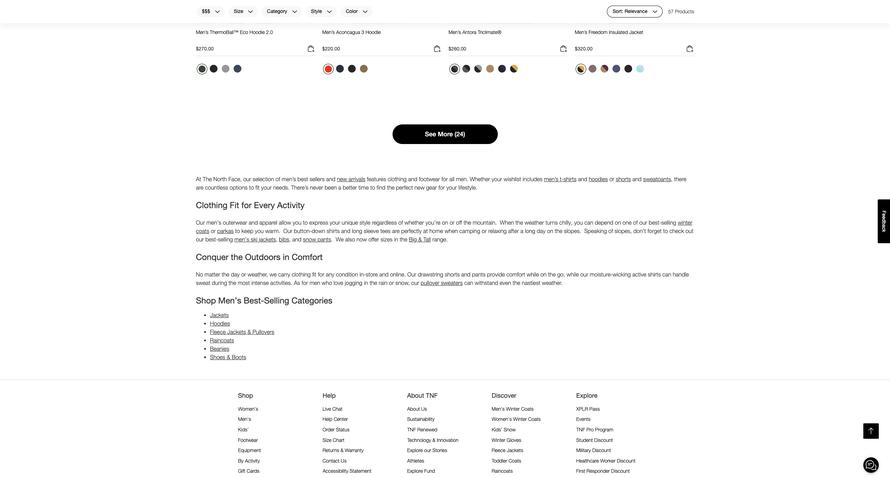 Task type: vqa. For each thing, say whether or not it's contained in the screenshot.


Task type: describe. For each thing, give the bounding box(es) containing it.
1 horizontal spatial clothing
[[388, 176, 407, 182]]

1 horizontal spatial selling
[[661, 219, 676, 226]]

shady blue image
[[233, 65, 241, 73]]

our right snow,
[[411, 280, 419, 286]]

find
[[377, 184, 385, 191]]

$270.00 button
[[196, 45, 315, 56]]

back to top image
[[867, 427, 876, 436]]

and up sweaters
[[461, 271, 470, 278]]

winter for men's
[[506, 406, 520, 412]]

returns & warranty
[[323, 448, 364, 454]]

pullovers
[[252, 329, 274, 335]]

big
[[409, 236, 417, 243]]

size for size chart
[[323, 437, 331, 443]]

1 horizontal spatial men's
[[234, 236, 249, 243]]

north
[[213, 176, 227, 182]]

to up button-
[[303, 219, 308, 226]]

for left all
[[442, 176, 448, 182]]

after
[[508, 228, 519, 234]]

help center link
[[323, 417, 348, 423]]

order
[[323, 427, 335, 433]]

your left unique
[[330, 219, 340, 226]]

our up 'options'
[[243, 176, 251, 182]]

fleece inside 'jackets hoodies fleece jackets & pullovers raincoats beanies shoes & boots'
[[210, 329, 226, 335]]

the up the after
[[515, 219, 523, 226]]

1 tnf black radio from the left
[[208, 63, 219, 74]]

on up when
[[442, 219, 448, 226]]

and up perfect in the top left of the page
[[408, 176, 417, 182]]

0 vertical spatial jackets
[[210, 312, 229, 318]]

discount right worker in the bottom of the page
[[617, 458, 635, 464]]

size chart
[[323, 437, 344, 443]]

fund
[[424, 468, 435, 474]]

1 horizontal spatial ,
[[289, 236, 291, 243]]

TNF Black/Vanadis Grey radio
[[460, 63, 472, 74]]

color button
[[340, 6, 373, 18]]

Utility Brown radio
[[358, 63, 369, 74]]

& down chart
[[341, 448, 344, 454]]

the down store
[[370, 280, 377, 286]]

0 vertical spatial best-
[[649, 219, 661, 226]]

winter coats link
[[196, 219, 692, 234]]

Fiery Red radio
[[323, 64, 333, 74]]

and up rain
[[379, 271, 389, 278]]

chat
[[332, 406, 342, 412]]

explore for explore
[[576, 392, 598, 399]]

winter
[[678, 219, 692, 226]]

f e e d b a c k button
[[878, 200, 890, 243]]

men's thermoball™ eco hoodie 2.0 image
[[196, 0, 315, 24]]

.
[[331, 236, 333, 243]]

toddler coats
[[492, 458, 521, 464]]

almond butter image
[[486, 65, 494, 73]]

needs.
[[273, 184, 290, 191]]

perfect
[[396, 184, 413, 191]]

1 vertical spatial jackets
[[227, 329, 246, 335]]

of up needs.
[[276, 176, 280, 182]]

summit gold/tnf black image
[[510, 65, 518, 73]]

and right shorts 'link'
[[632, 176, 642, 182]]

chart
[[333, 437, 344, 443]]

shop men's best-selling categories
[[196, 296, 332, 305]]

0 horizontal spatial ,
[[276, 236, 277, 243]]

Summit Gold/TNF Black radio
[[508, 63, 519, 74]]

shorts inside no matter the day or weather, we carry clothing fit for any condition in-store and online. our drawstring shorts and pants provide comfort while on the go, while our moisture-wicking active shirts can handle sweat during the most intense activities. as for men who love jogging in the rain or snow, our
[[445, 271, 460, 278]]

men's for men's antora triclimate®
[[449, 29, 461, 35]]

1 men's from the left
[[282, 176, 296, 182]]

home
[[429, 228, 443, 234]]

men's freedom insulated jacket
[[575, 29, 643, 35]]

time
[[358, 184, 369, 191]]

style
[[311, 8, 322, 14]]

fawn grey snake charmer print image
[[589, 65, 596, 73]]

xplr pass
[[576, 406, 600, 412]]

$choose color$ option group for $320.00
[[575, 63, 646, 77]]

women's for women's link
[[238, 406, 258, 412]]

0 vertical spatial shorts
[[616, 176, 631, 182]]

or right "coats"
[[211, 228, 216, 234]]

footwear link
[[238, 437, 258, 443]]

Summit Navy radio
[[334, 63, 345, 74]]

or inside 'to keep you warm.  our button-down shirts and long sleeve tees are perfectly at home when camping or relaxing after a long day on the slopes.  speaking of slopes, don't forget to check out our best-selling'
[[482, 228, 487, 234]]

discount up healthcare worker discount at right
[[592, 448, 611, 454]]

a inside , there are countless options to fit your needs. there's never been a better time to find the perfect new gear for your lifestyle.
[[338, 184, 341, 191]]

options
[[230, 184, 248, 191]]

when
[[445, 228, 458, 234]]

0 horizontal spatial our
[[196, 219, 205, 226]]

check
[[669, 228, 684, 234]]

your left wishlist
[[492, 176, 502, 182]]

summit gold/tnf black image
[[577, 66, 584, 73]]

TNF Black radio
[[623, 63, 634, 74]]

military
[[576, 448, 591, 454]]

discount down "program"
[[594, 437, 613, 443]]

utility brown image
[[360, 65, 367, 73]]

regardless
[[372, 219, 397, 226]]

size for size
[[234, 8, 243, 14]]

categories
[[292, 296, 332, 305]]

the right 'off'
[[464, 219, 471, 226]]

the up during
[[222, 271, 229, 278]]

kids' snow
[[492, 427, 516, 433]]

slopes.
[[564, 228, 581, 234]]

1 while from the left
[[527, 271, 539, 278]]

of left "whether"
[[398, 219, 403, 226]]

men's antora triclimate®
[[449, 29, 501, 35]]

discount down worker in the bottom of the page
[[611, 468, 630, 474]]

online.
[[390, 271, 406, 278]]

button-
[[294, 228, 312, 234]]

0 horizontal spatial new
[[337, 176, 347, 182]]

relevance
[[625, 8, 647, 14]]

Shady Blue radio
[[232, 63, 243, 74]]

men's for men's aconcagua 3 hoodie
[[322, 29, 335, 35]]

on left one
[[615, 219, 621, 226]]

men's for men's freedom insulated jacket
[[575, 29, 587, 35]]

$$$ button
[[196, 6, 225, 18]]

kids' for kids' snow
[[492, 427, 502, 433]]

shirts inside no matter the day or weather, we carry clothing fit for any condition in-store and online. our drawstring shorts and pants provide comfort while on the go, while our moisture-wicking active shirts can handle sweat during the most intense activities. as for men who love jogging in the rain or snow, our
[[648, 271, 661, 278]]

Almond Butter radio
[[484, 63, 496, 74]]

of right one
[[633, 219, 638, 226]]

3
[[361, 29, 364, 35]]

2 vertical spatial winter
[[492, 437, 505, 443]]

$choose color$ option group for $220.00
[[322, 63, 370, 77]]

and down button-
[[292, 236, 301, 243]]

men's antora triclimate® button
[[449, 29, 501, 42]]

see more (24) button
[[392, 124, 498, 144]]

a inside 'to keep you warm.  our button-down shirts and long sleeve tees are perfectly at home when camping or relaxing after a long day on the slopes.  speaking of slopes, don't forget to check out our best-selling'
[[520, 228, 523, 234]]

for right "fit"
[[241, 200, 252, 210]]

or parkas
[[209, 228, 234, 234]]

1 vertical spatial activity
[[245, 458, 260, 464]]

our up don't at top right
[[639, 219, 647, 226]]

snow
[[303, 236, 316, 243]]

your down all
[[446, 184, 457, 191]]

discover
[[492, 392, 516, 399]]

technology & innovation
[[407, 437, 458, 443]]

and left 'hoodies'
[[578, 176, 587, 182]]

events
[[576, 417, 590, 423]]

the inside , there are countless options to fit your needs. there's never been a better time to find the perfect new gear for your lifestyle.
[[387, 184, 395, 191]]

shoes &
[[210, 354, 230, 361]]

best- inside 'to keep you warm.  our button-down shirts and long sleeve tees are perfectly at home when camping or relaxing after a long day on the slopes.  speaking of slopes, don't forget to check out our best-selling'
[[205, 236, 218, 243]]

summit navy/tnf black image
[[498, 65, 506, 73]]

men's for the men's link
[[238, 417, 251, 423]]

and up been
[[326, 176, 335, 182]]

wicking
[[613, 271, 631, 278]]

1 long from the left
[[352, 228, 362, 234]]

winter for women's
[[513, 417, 527, 423]]

xplr
[[576, 406, 588, 412]]

$choose color$ option group for $270.00
[[196, 63, 244, 77]]

clothing inside no matter the day or weather, we carry clothing fit for any condition in-store and online. our drawstring shorts and pants provide comfort while on the go, while our moisture-wicking active shirts can handle sweat during the most intense activities. as for men who love jogging in the rain or snow, our
[[292, 271, 311, 278]]

men's ski jackets link
[[234, 236, 276, 243]]

your down selection
[[261, 184, 272, 191]]

outdoors
[[245, 252, 280, 262]]

pullover sweaters can withstand even the nastiest weather.
[[421, 280, 562, 286]]

warm.
[[265, 228, 280, 234]]

the left the big
[[400, 236, 407, 243]]

face,
[[228, 176, 242, 182]]

hoodie for 3
[[366, 29, 381, 35]]

equipment link
[[238, 448, 261, 454]]

tnf for explore
[[576, 427, 585, 433]]

1 horizontal spatial raincoats link
[[492, 468, 513, 474]]

new taupe green/tnf black image
[[451, 66, 458, 73]]

men's aconcagua 3 hoodie image
[[322, 0, 442, 24]]

clothing fit for every activity
[[196, 200, 305, 210]]

love
[[334, 280, 343, 286]]

healthcare worker discount link
[[576, 458, 635, 464]]

tnf renewed link
[[407, 427, 437, 433]]

renewed
[[417, 427, 437, 433]]

tnf black image for tnf black radio
[[624, 65, 632, 73]]

Icecap Blue Faded Dye Camo Print radio
[[634, 63, 646, 74]]

size chart link
[[323, 437, 344, 443]]

men's thermoball™ eco hoodie 2.0 button
[[196, 29, 273, 42]]

you inside 'to keep you warm.  our button-down shirts and long sleeve tees are perfectly at home when camping or relaxing after a long day on the slopes.  speaking of slopes, don't forget to check out our best-selling'
[[255, 228, 264, 234]]

men's freedom insulated jacket image
[[575, 0, 694, 24]]

explore for explore our stories
[[407, 448, 423, 454]]

for inside , there are countless options to fit your needs. there's never been a better time to find the perfect new gear for your lifestyle.
[[438, 184, 445, 191]]

mountain.
[[473, 219, 497, 226]]

gift
[[238, 468, 245, 474]]

about us
[[407, 406, 427, 412]]

shirts inside 'to keep you warm.  our button-down shirts and long sleeve tees are perfectly at home when camping or relaxing after a long day on the slopes.  speaking of slopes, don't forget to check out our best-selling'
[[327, 228, 340, 234]]

kids' link
[[238, 427, 249, 433]]

explore fund link
[[407, 468, 435, 474]]

comfort
[[506, 271, 525, 278]]

events link
[[576, 417, 590, 423]]

about tnf
[[407, 392, 438, 399]]

0 horizontal spatial in
[[283, 252, 289, 262]]

$320.00 button
[[575, 45, 694, 56]]

men's aconcagua 3 hoodie
[[322, 29, 381, 35]]

athletes
[[407, 458, 424, 464]]

tnf black image
[[210, 65, 217, 73]]

are inside 'to keep you warm.  our button-down shirts and long sleeve tees are perfectly at home when camping or relaxing after a long day on the slopes.  speaking of slopes, don't forget to check out our best-selling'
[[392, 228, 400, 234]]

2 vertical spatial coats
[[509, 458, 521, 464]]

1 horizontal spatial can
[[584, 219, 593, 226]]

women's for women's winter coats
[[492, 417, 512, 423]]

to down outerwear
[[235, 228, 240, 234]]

winter coats
[[196, 219, 692, 234]]

on inside 'to keep you warm.  our button-down shirts and long sleeve tees are perfectly at home when camping or relaxing after a long day on the slopes.  speaking of slopes, don't forget to check out our best-selling'
[[547, 228, 553, 234]]

live chat button
[[323, 406, 342, 412]]

& left tall
[[418, 236, 422, 243]]

fleece jackets link
[[492, 448, 523, 454]]

parkas
[[217, 228, 234, 234]]

countless
[[205, 184, 228, 191]]

whether
[[405, 219, 424, 226]]

2 men's from the left
[[544, 176, 558, 182]]

are inside , there are countless options to fit your needs. there's never been a better time to find the perfect new gear for your lifestyle.
[[196, 184, 203, 191]]

our left moisture-
[[580, 271, 588, 278]]

Boysenberry/Almond Butter radio
[[599, 63, 610, 74]]

cave blue image
[[612, 65, 620, 73]]

pine needle image
[[198, 66, 205, 73]]

eco
[[240, 29, 248, 35]]

Pine Needle radio
[[197, 64, 207, 74]]

sweatpants
[[643, 176, 671, 182]]



Task type: locate. For each thing, give the bounding box(es) containing it.
in
[[394, 236, 398, 243], [283, 252, 289, 262], [364, 280, 368, 286]]

& left pullovers
[[248, 329, 251, 335]]

fiery red image
[[325, 66, 332, 73]]

athletes link
[[407, 458, 424, 464]]

military discount
[[576, 448, 611, 454]]

for
[[442, 176, 448, 182], [438, 184, 445, 191], [241, 200, 252, 210], [318, 271, 324, 278], [302, 280, 308, 286]]

about for about us
[[407, 406, 420, 412]]

Meld Grey radio
[[220, 63, 231, 74]]

1 vertical spatial fleece
[[492, 448, 505, 454]]

57 products status
[[668, 6, 694, 18]]

for left men
[[302, 280, 308, 286]]

keep
[[241, 228, 253, 234]]

0 vertical spatial are
[[196, 184, 203, 191]]

0 horizontal spatial women's
[[238, 406, 258, 412]]

coats for women's winter coats
[[528, 417, 541, 423]]

the down comfort
[[513, 280, 520, 286]]

0 horizontal spatial can
[[464, 280, 473, 286]]

2 horizontal spatial a
[[881, 225, 887, 227]]

0 horizontal spatial men's
[[206, 219, 221, 226]]

0 vertical spatial size
[[234, 8, 243, 14]]

0 vertical spatial about
[[407, 392, 424, 399]]

1 horizontal spatial shorts
[[616, 176, 631, 182]]

0 vertical spatial us
[[421, 406, 427, 412]]

and up 'keep'
[[249, 219, 258, 226]]

selling inside 'to keep you warm.  our button-down shirts and long sleeve tees are perfectly at home when camping or relaxing after a long day on the slopes.  speaking of slopes, don't forget to check out our best-selling'
[[218, 236, 233, 243]]

men's up $270.00
[[196, 29, 208, 35]]

explore for explore fund
[[407, 468, 423, 474]]

healthcare
[[576, 458, 599, 464]]

0 horizontal spatial clothing
[[292, 271, 311, 278]]

new inside , there are countless options to fit your needs. there's never been a better time to find the perfect new gear for your lifestyle.
[[414, 184, 425, 191]]

0 vertical spatial coats
[[521, 406, 534, 412]]

main content
[[0, 0, 890, 439]]

boysenberry/almond butter image
[[600, 65, 608, 73]]

1 vertical spatial raincoats
[[492, 468, 513, 474]]

or left 'off'
[[450, 219, 455, 226]]

men.
[[456, 176, 468, 182]]

0 horizontal spatial long
[[352, 228, 362, 234]]

gift cards
[[238, 468, 259, 474]]

1 horizontal spatial while
[[567, 271, 579, 278]]

responder
[[587, 468, 610, 474]]

tnf for about tnf
[[407, 427, 416, 433]]

2 vertical spatial a
[[520, 228, 523, 234]]

2 vertical spatial jackets
[[507, 448, 523, 454]]

1 help from the top
[[323, 392, 336, 399]]

1 vertical spatial shirts
[[327, 228, 340, 234]]

0 horizontal spatial selling
[[218, 236, 233, 243]]

beanies link
[[210, 346, 229, 352]]

men's up $320.00 at the right top of the page
[[575, 29, 587, 35]]

hoodie for eco
[[249, 29, 265, 35]]

help up live
[[323, 392, 336, 399]]

wishlist
[[504, 176, 521, 182]]

long up now
[[352, 228, 362, 234]]

the left most
[[229, 280, 236, 286]]

selling down the parkas
[[218, 236, 233, 243]]

of inside 'to keep you warm.  our button-down shirts and long sleeve tees are perfectly at home when camping or relaxing after a long day on the slopes.  speaking of slopes, don't forget to check out our best-selling'
[[608, 228, 613, 234]]

0 horizontal spatial tnf
[[407, 427, 416, 433]]

and down unique
[[341, 228, 350, 234]]

1 horizontal spatial kids'
[[492, 427, 502, 433]]

$choose color$ option group
[[196, 63, 244, 77], [322, 63, 370, 77], [449, 63, 520, 77], [575, 63, 646, 77]]

while right go, on the bottom of the page
[[567, 271, 579, 278]]

student discount
[[576, 437, 613, 443]]

, there are countless options to fit your needs. there's never been a better time to find the perfect new gear for your lifestyle.
[[196, 176, 686, 191]]

0 horizontal spatial hoodie
[[249, 29, 265, 35]]

1 vertical spatial women's
[[492, 417, 512, 423]]

tnf renewed
[[407, 427, 437, 433]]

on up 'weather.'
[[540, 271, 547, 278]]

2 $choose color$ option group from the left
[[322, 63, 370, 77]]

1 horizontal spatial tnf
[[426, 392, 438, 399]]

1 horizontal spatial tnf black radio
[[346, 63, 357, 74]]

tees
[[380, 228, 391, 234]]

1 horizontal spatial fleece
[[492, 448, 505, 454]]

, inside , there are countless options to fit your needs. there's never been a better time to find the perfect new gear for your lifestyle.
[[671, 176, 673, 182]]

2 men's from the left
[[322, 29, 335, 35]]

f
[[881, 211, 887, 214]]

e up d
[[881, 214, 887, 216]]

the right conquer
[[231, 252, 243, 262]]

New Taupe Green/TNF Black radio
[[449, 64, 460, 74]]

shorts right hoodies link
[[616, 176, 631, 182]]

innovation
[[437, 437, 458, 443]]

men's up needs.
[[282, 176, 296, 182]]

offer
[[368, 236, 379, 243]]

hoodie inside button
[[366, 29, 381, 35]]

1 tnf black image from the left
[[348, 65, 356, 73]]

our down technology & innovation link
[[424, 448, 431, 454]]

technology
[[407, 437, 431, 443]]

women's up the kids' snow link at right
[[492, 417, 512, 423]]

you
[[293, 219, 301, 226], [574, 219, 583, 226], [255, 228, 264, 234]]

beanies
[[210, 346, 229, 352]]

1 hoodie from the left
[[249, 29, 265, 35]]

0 horizontal spatial shorts
[[445, 271, 460, 278]]

kids' for kids' link
[[238, 427, 249, 433]]

women's up the men's link
[[238, 406, 258, 412]]

day inside 'to keep you warm.  our button-down shirts and long sleeve tees are perfectly at home when camping or relaxing after a long day on the slopes.  speaking of slopes, don't forget to check out our best-selling'
[[537, 228, 546, 234]]

the right find on the top left
[[387, 184, 395, 191]]

discount
[[594, 437, 613, 443], [592, 448, 611, 454], [617, 458, 635, 464], [611, 468, 630, 474]]

TNF Black radio
[[208, 63, 219, 74], [346, 63, 357, 74]]

size button
[[228, 6, 258, 18]]

e up b
[[881, 216, 887, 219]]

shirts left hoodies link
[[564, 176, 576, 182]]

2 tnf black radio from the left
[[346, 63, 357, 74]]

0 vertical spatial day
[[537, 228, 546, 234]]

2 horizontal spatial in
[[394, 236, 398, 243]]

shirts up .
[[327, 228, 340, 234]]

you're
[[426, 219, 440, 226]]

winter down kids' snow
[[492, 437, 505, 443]]

contact
[[323, 458, 339, 464]]

snow,
[[395, 280, 410, 286]]

main content containing clothing fit for every activity
[[0, 0, 890, 439]]

0 vertical spatial shirts
[[564, 176, 576, 182]]

men's left antora
[[449, 29, 461, 35]]

2 e from the top
[[881, 216, 887, 219]]

1 horizontal spatial shirts
[[564, 176, 576, 182]]

all
[[449, 176, 454, 182]]

on inside no matter the day or weather, we carry clothing fit for any condition in-store and online. our drawstring shorts and pants provide comfort while on the go, while our moisture-wicking active shirts can handle sweat during the most intense activities. as for men who love jogging in the rain or snow, our
[[540, 271, 547, 278]]

in up 'carry'
[[283, 252, 289, 262]]

tnf black image left icecap blue faded dye camo print radio in the top of the page
[[624, 65, 632, 73]]

products
[[675, 8, 694, 14]]

and inside 'to keep you warm.  our button-down shirts and long sleeve tees are perfectly at home when camping or relaxing after a long day on the slopes.  speaking of slopes, don't forget to check out our best-selling'
[[341, 228, 350, 234]]

tnf black image for first tnf black option from right
[[348, 65, 356, 73]]

1 vertical spatial day
[[231, 271, 240, 278]]

about us link
[[407, 406, 427, 412]]

pants down "down"
[[318, 236, 331, 243]]

hoodie right '3'
[[366, 29, 381, 35]]

on
[[442, 219, 448, 226], [615, 219, 621, 226], [547, 228, 553, 234], [540, 271, 547, 278]]

, down the allow
[[289, 236, 291, 243]]

to left find on the top left
[[370, 184, 375, 191]]

$choose color$ option group for $260.00
[[449, 63, 520, 77]]

help for help center
[[323, 417, 332, 423]]

Summit Navy/TNF Black radio
[[496, 63, 507, 74]]

3 $choose color$ option group from the left
[[449, 63, 520, 77]]

0 vertical spatial our
[[196, 219, 205, 226]]

2 horizontal spatial you
[[574, 219, 583, 226]]

never
[[310, 184, 323, 191]]

& up the stories
[[432, 437, 435, 443]]

shop for shop
[[238, 392, 253, 399]]

the up 'weather.'
[[548, 271, 556, 278]]

4 $choose color$ option group from the left
[[575, 63, 646, 77]]

1 vertical spatial new
[[414, 184, 425, 191]]

1 horizontal spatial women's
[[492, 417, 512, 423]]

1 vertical spatial fit
[[312, 271, 316, 278]]

0 vertical spatial in
[[394, 236, 398, 243]]

day down 'weather'
[[537, 228, 546, 234]]

fleece up toddler
[[492, 448, 505, 454]]

0 horizontal spatial us
[[341, 458, 347, 464]]

coats down men's winter coats "link"
[[528, 417, 541, 423]]

1 vertical spatial men's
[[492, 406, 505, 412]]

to right forget
[[663, 228, 668, 234]]

tnf black/vanadis grey image
[[462, 65, 470, 73]]

or right rain
[[389, 280, 394, 286]]

0 horizontal spatial fleece
[[210, 329, 226, 335]]

help for help
[[323, 392, 336, 399]]

coats for men's winter coats
[[521, 406, 534, 412]]

raincoats
[[210, 337, 234, 344], [492, 468, 513, 474]]

women's link
[[238, 406, 258, 412]]

best- up forget
[[649, 219, 661, 226]]

for left any
[[318, 271, 324, 278]]

men's winter coats
[[492, 406, 534, 412]]

summit navy image
[[336, 65, 344, 73]]

on down turns
[[547, 228, 553, 234]]

0 vertical spatial raincoats
[[210, 337, 234, 344]]

size inside dropdown button
[[234, 8, 243, 14]]

for right gear
[[438, 184, 445, 191]]

e
[[881, 214, 887, 216], [881, 216, 887, 219]]

size down order
[[323, 437, 331, 443]]

4 men's from the left
[[575, 29, 587, 35]]

there's
[[291, 184, 308, 191]]

icecap blue faded dye camo print image
[[636, 65, 644, 73]]

coats down fleece jackets
[[509, 458, 521, 464]]

1 horizontal spatial our
[[407, 271, 416, 278]]

0 vertical spatial pants
[[318, 236, 331, 243]]

men's inside button
[[196, 29, 208, 35]]

can right sweaters
[[464, 280, 473, 286]]

1 $choose color$ option group from the left
[[196, 63, 244, 77]]

men's winter coats link
[[492, 406, 534, 412]]

0 horizontal spatial pants
[[318, 236, 331, 243]]

condition
[[336, 271, 358, 278]]

tnf black radio left utility brown image
[[346, 63, 357, 74]]

during
[[212, 280, 227, 286]]

explore down athletes link
[[407, 468, 423, 474]]

2 long from the left
[[525, 228, 535, 234]]

2 while from the left
[[567, 271, 579, 278]]

0 horizontal spatial best-
[[205, 236, 218, 243]]

tnf black radio right pine needle icon
[[208, 63, 219, 74]]

our inside no matter the day or weather, we carry clothing fit for any condition in-store and online. our drawstring shorts and pants provide comfort while on the go, while our moisture-wicking active shirts can handle sweat during the most intense activities. as for men who love jogging in the rain or snow, our
[[407, 271, 416, 278]]

or up most
[[241, 271, 246, 278]]

& inside 'jackets hoodies fleece jackets & pullovers raincoats beanies shoes & boots'
[[248, 329, 251, 335]]

1 vertical spatial shop
[[238, 392, 253, 399]]

off
[[456, 219, 462, 226]]

fleece down hoodies link
[[210, 329, 226, 335]]

can left depend
[[584, 219, 593, 226]]

tnf black image
[[348, 65, 356, 73], [624, 65, 632, 73]]

2 hoodie from the left
[[366, 29, 381, 35]]

3 men's from the left
[[449, 29, 461, 35]]

hoodies
[[589, 176, 608, 182]]

hoodies
[[210, 321, 230, 327]]

about up "sustainability" on the left of page
[[407, 406, 420, 412]]

lifestyle.
[[458, 184, 477, 191]]

1 vertical spatial size
[[323, 437, 331, 443]]

1 horizontal spatial new
[[414, 184, 425, 191]]

0 vertical spatial men's
[[206, 219, 221, 226]]

winter down men's winter coats "link"
[[513, 417, 527, 423]]

fit down selection
[[255, 184, 260, 191]]

0 vertical spatial help
[[323, 392, 336, 399]]

stories
[[433, 448, 447, 454]]

new left gear
[[414, 184, 425, 191]]

of
[[276, 176, 280, 182], [398, 219, 403, 226], [633, 219, 638, 226], [608, 228, 613, 234]]

accessibility statement link
[[323, 468, 371, 474]]

healthcare worker discount
[[576, 458, 635, 464]]

2 vertical spatial men's
[[238, 417, 251, 423]]

winter up women's winter coats link
[[506, 406, 520, 412]]

been
[[325, 184, 337, 191]]

, left there
[[671, 176, 673, 182]]

1 vertical spatial pants
[[472, 271, 486, 278]]

0 vertical spatial a
[[338, 184, 341, 191]]

at the north face, our selection of men's best sellers and new arrivals features clothing and footwear for all men. whether your wishlist includes men's t-shirts and hoodies or shorts and sweatpants
[[196, 176, 671, 182]]

size up men's thermoball™ eco hoodie 2.0
[[234, 8, 243, 14]]

2 vertical spatial explore
[[407, 468, 423, 474]]

0 horizontal spatial fit
[[255, 184, 260, 191]]

whether
[[470, 176, 490, 182]]

meld grey image
[[222, 65, 229, 73]]

our inside 'to keep you warm.  our button-down shirts and long sleeve tees are perfectly at home when camping or relaxing after a long day on the slopes.  speaking of slopes, don't forget to check out our best-selling'
[[196, 236, 204, 243]]

a right the after
[[520, 228, 523, 234]]

our men's outerwear and apparel allow you to express your unique style regardless of whether you're on or off the mountain.  when the weather turns chilly, you can depend on one of our best-selling
[[196, 219, 678, 226]]

0 vertical spatial explore
[[576, 392, 598, 399]]

of down depend
[[608, 228, 613, 234]]

men's down discover
[[492, 406, 505, 412]]

hoodie inside button
[[249, 29, 265, 35]]

1 horizontal spatial shop
[[238, 392, 253, 399]]

your
[[492, 176, 502, 182], [261, 184, 272, 191], [446, 184, 457, 191], [330, 219, 340, 226]]

us for about us
[[421, 406, 427, 412]]

or down mountain.
[[482, 228, 487, 234]]

1 horizontal spatial raincoats
[[492, 468, 513, 474]]

shop for shop men's best-selling categories
[[196, 296, 216, 305]]

chilly,
[[559, 219, 573, 226]]

1 vertical spatial selling
[[218, 236, 233, 243]]

tnf up "about us" link
[[426, 392, 438, 399]]

fit up men
[[312, 271, 316, 278]]

day
[[537, 228, 546, 234], [231, 271, 240, 278]]

Cave Blue radio
[[611, 63, 622, 74]]

0 horizontal spatial activity
[[245, 458, 260, 464]]

selection
[[253, 176, 274, 182]]

a right been
[[338, 184, 341, 191]]

0 horizontal spatial kids'
[[238, 427, 249, 433]]

1 e from the top
[[881, 214, 887, 216]]

2 vertical spatial can
[[464, 280, 473, 286]]

0 horizontal spatial tnf black image
[[348, 65, 356, 73]]

2 about from the top
[[407, 406, 420, 412]]

0 vertical spatial raincoats link
[[210, 337, 234, 344]]

sweaters
[[441, 280, 463, 286]]

0 vertical spatial shop
[[196, 296, 216, 305]]

you up "slopes."
[[574, 219, 583, 226]]

ski
[[251, 236, 257, 243]]

men's freedom insulated jacket button
[[575, 29, 643, 42]]

0 vertical spatial men's
[[218, 296, 241, 305]]

one
[[623, 219, 632, 226]]

boots
[[232, 354, 246, 361]]

1 vertical spatial shorts
[[445, 271, 460, 278]]

1 vertical spatial winter
[[513, 417, 527, 423]]

0 horizontal spatial raincoats link
[[210, 337, 234, 344]]

conquer
[[196, 252, 229, 262]]

1 vertical spatial are
[[392, 228, 400, 234]]

pullover
[[421, 280, 439, 286]]

men's left t-
[[544, 176, 558, 182]]

1 vertical spatial about
[[407, 406, 420, 412]]

2 horizontal spatial can
[[662, 271, 671, 278]]

raincoats link
[[210, 337, 234, 344], [492, 468, 513, 474]]

1 horizontal spatial long
[[525, 228, 535, 234]]

the inside 'to keep you warm.  our button-down shirts and long sleeve tees are perfectly at home when camping or relaxing after a long day on the slopes.  speaking of slopes, don't forget to check out our best-selling'
[[555, 228, 562, 234]]

in inside no matter the day or weather, we carry clothing fit for any condition in-store and online. our drawstring shorts and pants provide comfort while on the go, while our moisture-wicking active shirts can handle sweat during the most intense activities. as for men who love jogging in the rain or snow, our
[[364, 280, 368, 286]]

0 horizontal spatial tnf black radio
[[208, 63, 219, 74]]

0 vertical spatial fleece
[[210, 329, 226, 335]]

or left shorts 'link'
[[609, 176, 614, 182]]

1 horizontal spatial you
[[293, 219, 301, 226]]

relaxing
[[488, 228, 507, 234]]

help center
[[323, 417, 348, 423]]

0 vertical spatial fit
[[255, 184, 260, 191]]

winter
[[506, 406, 520, 412], [513, 417, 527, 423], [492, 437, 505, 443]]

1 horizontal spatial us
[[421, 406, 427, 412]]

kids' down the men's link
[[238, 427, 249, 433]]

new up better
[[337, 176, 347, 182]]

help down live
[[323, 417, 332, 423]]

best-
[[244, 296, 264, 305]]

1 vertical spatial can
[[662, 271, 671, 278]]

2 vertical spatial in
[[364, 280, 368, 286]]

sort:
[[613, 8, 623, 14]]

fit inside no matter the day or weather, we carry clothing fit for any condition in-store and online. our drawstring shorts and pants provide comfort while on the go, while our moisture-wicking active shirts can handle sweat during the most intense activities. as for men who love jogging in the rain or snow, our
[[312, 271, 316, 278]]

pants inside no matter the day or weather, we carry clothing fit for any condition in-store and online. our drawstring shorts and pants provide comfort while on the go, while our moisture-wicking active shirts can handle sweat during the most intense activities. as for men who love jogging in the rain or snow, our
[[472, 271, 486, 278]]

1 horizontal spatial fit
[[312, 271, 316, 278]]

allow
[[279, 219, 291, 226]]

meld grey/tnf black image
[[474, 65, 482, 73]]

in down the in-
[[364, 280, 368, 286]]

tall
[[423, 236, 431, 243]]

raincoats inside 'jackets hoodies fleece jackets & pullovers raincoats beanies shoes & boots'
[[210, 337, 234, 344]]

2 help from the top
[[323, 417, 332, 423]]

activity up "cards"
[[245, 458, 260, 464]]

2 horizontal spatial ,
[[671, 176, 673, 182]]

help
[[323, 392, 336, 399], [323, 417, 332, 423]]

to right 'options'
[[249, 184, 254, 191]]

2 horizontal spatial tnf
[[576, 427, 585, 433]]

explore up xplr pass
[[576, 392, 598, 399]]

1 horizontal spatial are
[[392, 228, 400, 234]]

aconcagua
[[336, 29, 360, 35]]

jackets down the hoodies
[[227, 329, 246, 335]]

camping
[[459, 228, 480, 234]]

1 vertical spatial in
[[283, 252, 289, 262]]

1 horizontal spatial size
[[323, 437, 331, 443]]

1 vertical spatial our
[[407, 271, 416, 278]]

shorts up sweaters
[[445, 271, 460, 278]]

1 horizontal spatial best-
[[649, 219, 661, 226]]

see more (24)
[[425, 130, 465, 138]]

our up "coats"
[[196, 219, 205, 226]]

2 tnf black image from the left
[[624, 65, 632, 73]]

Summit Gold/TNF Black radio
[[576, 64, 586, 74]]

us for contact us
[[341, 458, 347, 464]]

1 about from the top
[[407, 392, 424, 399]]

style button
[[305, 6, 337, 18]]

men's inside 'main content'
[[218, 296, 241, 305]]

1 vertical spatial raincoats link
[[492, 468, 513, 474]]

thermoball™
[[210, 29, 239, 35]]

jackets
[[210, 312, 229, 318], [227, 329, 246, 335], [507, 448, 523, 454]]

shop up women's link
[[238, 392, 253, 399]]

1 horizontal spatial day
[[537, 228, 546, 234]]

snow
[[504, 427, 516, 433]]

bibs link
[[279, 236, 289, 243]]

a inside button
[[881, 225, 887, 227]]

can inside no matter the day or weather, we carry clothing fit for any condition in-store and online. our drawstring shorts and pants provide comfort while on the go, while our moisture-wicking active shirts can handle sweat during the most intense activities. as for men who love jogging in the rain or snow, our
[[662, 271, 671, 278]]

day inside no matter the day or weather, we carry clothing fit for any condition in-store and online. our drawstring shorts and pants provide comfort while on the go, while our moisture-wicking active shirts can handle sweat during the most intense activities. as for men who love jogging in the rain or snow, our
[[231, 271, 240, 278]]

activity inside 'main content'
[[277, 200, 305, 210]]

in right sizes
[[394, 236, 398, 243]]

2 kids' from the left
[[492, 427, 502, 433]]

men's for men's thermoball™ eco hoodie 2.0
[[196, 29, 208, 35]]

0 horizontal spatial raincoats
[[210, 337, 234, 344]]

coats
[[196, 228, 209, 234]]

0 horizontal spatial size
[[234, 8, 243, 14]]

1 men's from the left
[[196, 29, 208, 35]]

order status link
[[323, 427, 350, 433]]

military discount link
[[576, 448, 611, 454]]

pants up withstand
[[472, 271, 486, 278]]

perfectly
[[401, 228, 422, 234]]

Meld Grey/TNF Black radio
[[472, 63, 484, 74]]

fit inside , there are countless options to fit your needs. there's never been a better time to find the perfect new gear for your lifestyle.
[[255, 184, 260, 191]]

Fawn Grey Snake Charmer Print radio
[[587, 63, 598, 74]]

1 kids' from the left
[[238, 427, 249, 433]]

men's for men's winter coats
[[492, 406, 505, 412]]

accessibility statement
[[323, 468, 371, 474]]

men's t-shirts link
[[544, 176, 576, 182]]

about for about tnf
[[407, 392, 424, 399]]

men's antora triclimate® image
[[449, 0, 568, 24]]

1 horizontal spatial a
[[520, 228, 523, 234]]



